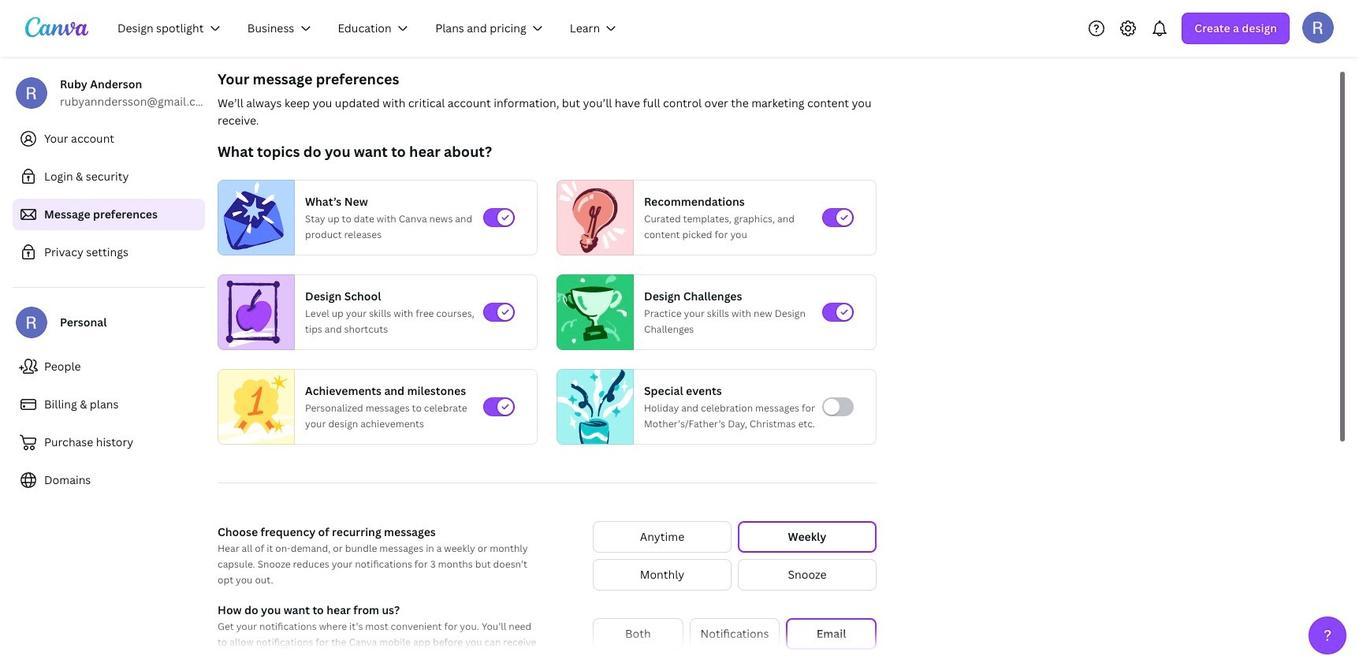 Task type: vqa. For each thing, say whether or not it's contained in the screenshot.
Topic IMAGE
yes



Task type: locate. For each thing, give the bounding box(es) containing it.
None button
[[593, 521, 732, 553], [738, 521, 877, 553], [593, 559, 732, 591], [738, 559, 877, 591], [593, 618, 684, 650], [690, 618, 780, 650], [787, 618, 877, 650], [593, 521, 732, 553], [738, 521, 877, 553], [593, 559, 732, 591], [738, 559, 877, 591], [593, 618, 684, 650], [690, 618, 780, 650], [787, 618, 877, 650]]

topic image
[[218, 180, 288, 256], [558, 180, 627, 256], [218, 274, 288, 350], [558, 274, 627, 350], [218, 366, 294, 448], [558, 366, 633, 448]]

ruby anderson image
[[1303, 11, 1335, 43]]



Task type: describe. For each thing, give the bounding box(es) containing it.
top level navigation element
[[107, 13, 634, 44]]



